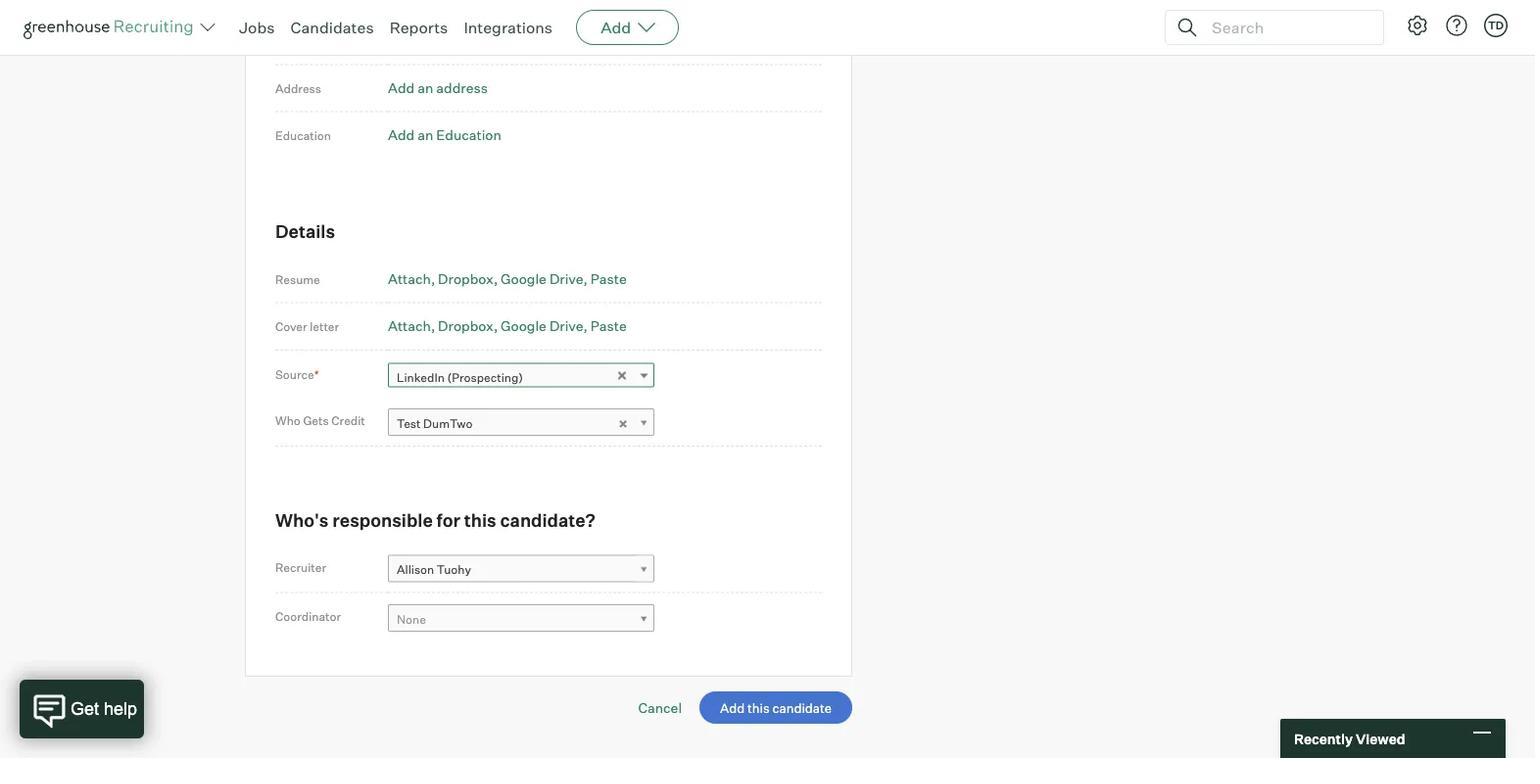 Task type: locate. For each thing, give the bounding box(es) containing it.
(prospecting)
[[447, 370, 523, 385]]

viewed
[[1356, 730, 1406, 747]]

add for add
[[601, 18, 631, 37]]

td
[[1488, 19, 1504, 32]]

0 vertical spatial dropbox link
[[438, 270, 498, 287]]

google drive link
[[501, 270, 588, 287], [501, 318, 588, 335]]

dumtwo
[[423, 416, 473, 430]]

dropbox for resume
[[438, 270, 494, 287]]

paste link
[[591, 270, 627, 287], [591, 318, 627, 335]]

an down add an address link
[[418, 126, 433, 143]]

attach dropbox google drive paste
[[388, 270, 627, 287], [388, 318, 627, 335]]

jobs
[[239, 18, 275, 37]]

an left address
[[418, 79, 433, 96]]

gets
[[303, 414, 329, 428]]

1 dropbox link from the top
[[438, 270, 498, 287]]

2 attach from the top
[[388, 318, 431, 335]]

attach link for resume
[[388, 270, 435, 287]]

1 horizontal spatial education
[[436, 126, 502, 143]]

candidates link
[[291, 18, 374, 37]]

2 google from the top
[[501, 318, 547, 335]]

0 vertical spatial attach link
[[388, 270, 435, 287]]

attach
[[388, 270, 431, 287], [388, 318, 431, 335]]

add an address link
[[388, 79, 488, 96]]

candidates
[[291, 18, 374, 37]]

0 vertical spatial google
[[501, 270, 547, 287]]

integrations
[[464, 18, 553, 37]]

1 vertical spatial attach dropbox google drive paste
[[388, 318, 627, 335]]

attach link for cover letter
[[388, 318, 435, 335]]

add for add an education
[[388, 126, 415, 143]]

1 google from the top
[[501, 270, 547, 287]]

who's
[[275, 509, 329, 531]]

Search text field
[[1207, 13, 1366, 42]]

attach link
[[388, 270, 435, 287], [388, 318, 435, 335]]

recently
[[1294, 730, 1353, 747]]

responsible
[[332, 509, 433, 531]]

1 attach link from the top
[[388, 270, 435, 287]]

2 paste from the top
[[591, 318, 627, 335]]

1 vertical spatial paste
[[591, 318, 627, 335]]

attach dropbox google drive paste for resume
[[388, 270, 627, 287]]

coordinator
[[275, 609, 341, 624]]

google
[[501, 270, 547, 287], [501, 318, 547, 335]]

1 vertical spatial dropbox
[[438, 318, 494, 335]]

cover
[[275, 319, 307, 334]]

add an education link
[[388, 126, 502, 143]]

0 vertical spatial paste link
[[591, 270, 627, 287]]

1 paste link from the top
[[591, 270, 627, 287]]

0 vertical spatial an
[[418, 79, 433, 96]]

cover letter
[[275, 319, 339, 334]]

2 an from the top
[[418, 126, 433, 143]]

add
[[601, 18, 631, 37], [388, 32, 415, 49], [388, 79, 415, 96], [388, 126, 415, 143]]

drive for resume
[[550, 270, 584, 287]]

td button
[[1481, 10, 1512, 41]]

1 vertical spatial paste link
[[591, 318, 627, 335]]

google for resume
[[501, 270, 547, 287]]

none
[[397, 612, 426, 626]]

dropbox link
[[438, 270, 498, 287], [438, 318, 498, 335]]

2 dropbox from the top
[[438, 318, 494, 335]]

1 vertical spatial google drive link
[[501, 318, 588, 335]]

allison tuohy link
[[388, 555, 655, 584]]

2 dropbox link from the top
[[438, 318, 498, 335]]

paste for cover letter
[[591, 318, 627, 335]]

0 vertical spatial drive
[[550, 270, 584, 287]]

1 google drive link from the top
[[501, 270, 588, 287]]

dropbox link for cover letter
[[438, 318, 498, 335]]

add inside popup button
[[601, 18, 631, 37]]

2 paste link from the top
[[591, 318, 627, 335]]

cancel
[[638, 699, 682, 716]]

1 vertical spatial an
[[418, 126, 433, 143]]

1 dropbox from the top
[[438, 270, 494, 287]]

2 google drive link from the top
[[501, 318, 588, 335]]

0 vertical spatial paste
[[591, 270, 627, 287]]

drive
[[550, 270, 584, 287], [550, 318, 584, 335]]

an
[[418, 79, 433, 96], [418, 126, 433, 143]]

dropbox
[[438, 270, 494, 287], [438, 318, 494, 335]]

this
[[464, 509, 497, 531]]

2 attach dropbox google drive paste from the top
[[388, 318, 627, 335]]

1 drive from the top
[[550, 270, 584, 287]]

credit
[[331, 414, 365, 428]]

source *
[[275, 367, 319, 381]]

configure image
[[1406, 14, 1430, 37]]

0 vertical spatial attach
[[388, 270, 431, 287]]

dropbox for cover letter
[[438, 318, 494, 335]]

1 attach dropbox google drive paste from the top
[[388, 270, 627, 287]]

0 vertical spatial attach dropbox google drive paste
[[388, 270, 627, 287]]

2 attach link from the top
[[388, 318, 435, 335]]

2 drive from the top
[[550, 318, 584, 335]]

0 vertical spatial dropbox
[[438, 270, 494, 287]]

1 vertical spatial attach
[[388, 318, 431, 335]]

0 vertical spatial google drive link
[[501, 270, 588, 287]]

tuohy
[[437, 562, 471, 577]]

1 attach from the top
[[388, 270, 431, 287]]

paste link for cover letter
[[591, 318, 627, 335]]

cancel link
[[638, 699, 682, 716]]

1 vertical spatial attach link
[[388, 318, 435, 335]]

1 vertical spatial drive
[[550, 318, 584, 335]]

linkedin (prospecting) link
[[388, 363, 655, 391]]

google for cover letter
[[501, 318, 547, 335]]

education
[[436, 126, 502, 143], [275, 128, 331, 142]]

source
[[275, 367, 314, 381]]

1 vertical spatial dropbox link
[[438, 318, 498, 335]]

1 vertical spatial google
[[501, 318, 547, 335]]

1 an from the top
[[418, 79, 433, 96]]

add a website link
[[388, 32, 478, 49]]

test dumtwo link
[[388, 408, 655, 437]]

who gets credit
[[275, 414, 365, 428]]

1 paste from the top
[[591, 270, 627, 287]]

paste
[[591, 270, 627, 287], [591, 318, 627, 335]]

who
[[275, 414, 301, 428]]

details
[[275, 220, 335, 242]]

None submit
[[700, 692, 852, 724]]

address
[[275, 81, 321, 95]]



Task type: describe. For each thing, give the bounding box(es) containing it.
google drive link for resume
[[501, 270, 588, 287]]

integrations link
[[464, 18, 553, 37]]

websites
[[275, 34, 326, 48]]

allison
[[397, 562, 434, 577]]

add an education
[[388, 126, 502, 143]]

address
[[436, 79, 488, 96]]

an for education
[[418, 126, 433, 143]]

google drive link for cover letter
[[501, 318, 588, 335]]

dropbox link for resume
[[438, 270, 498, 287]]

attach dropbox google drive paste for cover letter
[[388, 318, 627, 335]]

drive for cover letter
[[550, 318, 584, 335]]

resume
[[275, 272, 320, 286]]

allison tuohy
[[397, 562, 471, 577]]

recently viewed
[[1294, 730, 1406, 747]]

test
[[397, 416, 421, 430]]

an for address
[[418, 79, 433, 96]]

letter
[[310, 319, 339, 334]]

greenhouse recruiting image
[[24, 16, 200, 39]]

who's responsible for this candidate?
[[275, 509, 596, 531]]

paste link for resume
[[591, 270, 627, 287]]

reports link
[[390, 18, 448, 37]]

candidate?
[[500, 509, 596, 531]]

add for add an address
[[388, 79, 415, 96]]

add an address
[[388, 79, 488, 96]]

paste for resume
[[591, 270, 627, 287]]

attach for resume
[[388, 270, 431, 287]]

recruiter
[[275, 560, 326, 574]]

linkedin (prospecting)
[[397, 370, 523, 385]]

add a website
[[388, 32, 478, 49]]

none link
[[388, 604, 655, 633]]

linkedin
[[397, 370, 445, 385]]

td button
[[1485, 14, 1508, 37]]

reports
[[390, 18, 448, 37]]

a
[[418, 32, 425, 49]]

attach for cover letter
[[388, 318, 431, 335]]

add for add a website
[[388, 32, 415, 49]]

*
[[314, 367, 319, 381]]

jobs link
[[239, 18, 275, 37]]

0 horizontal spatial education
[[275, 128, 331, 142]]

test dumtwo
[[397, 416, 473, 430]]

for
[[437, 509, 461, 531]]

website
[[428, 32, 478, 49]]

add button
[[576, 10, 679, 45]]



Task type: vqa. For each thing, say whether or not it's contained in the screenshot.
Address
yes



